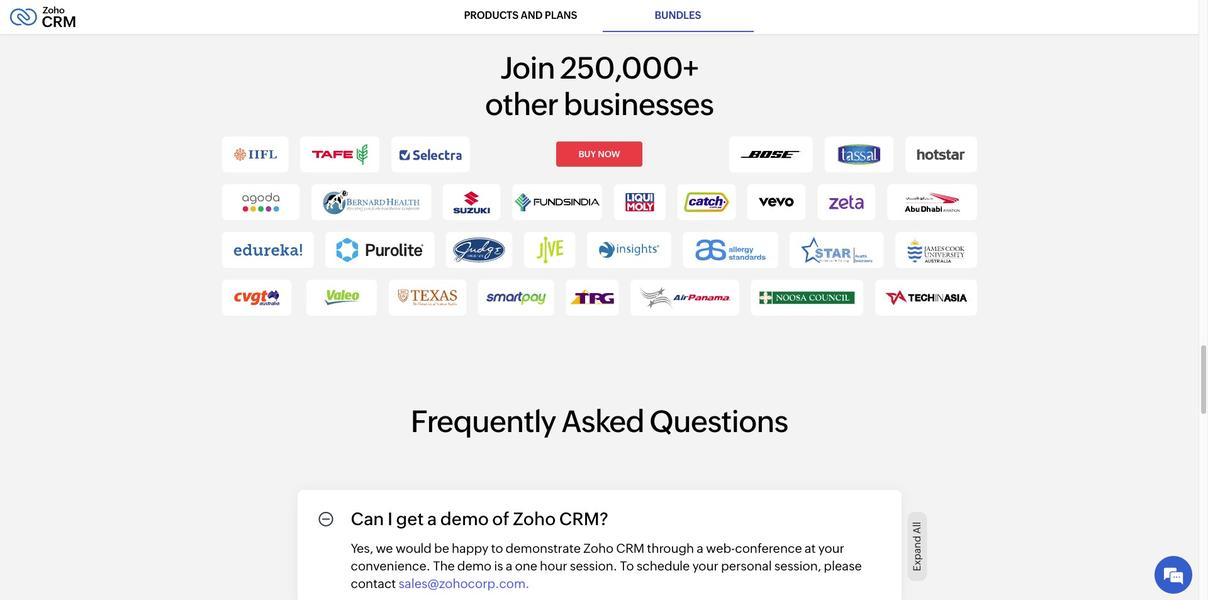 Task type: describe. For each thing, give the bounding box(es) containing it.
at
[[805, 541, 816, 556]]

through a web-conference at your convenience. the demo is a one hour session. to schedule your personal session, please contact
[[351, 541, 862, 591]]

now
[[598, 149, 621, 159]]

join 250,000+ other businesses
[[485, 50, 714, 122]]

frequently asked questions
[[411, 404, 789, 439]]

can i get a demo of zoho crm?
[[351, 510, 609, 530]]

of
[[493, 510, 510, 530]]

we
[[376, 541, 393, 556]]

questions
[[650, 404, 789, 439]]

1 vertical spatial your
[[693, 559, 719, 574]]

yes, we would be happy to demonstrate zoho crm
[[351, 541, 645, 556]]

plans
[[545, 9, 578, 21]]

please
[[824, 559, 862, 574]]

to
[[620, 559, 634, 574]]

session,
[[775, 559, 822, 574]]

expand
[[912, 537, 924, 572]]

sales@zohocorp.com.
[[399, 577, 530, 591]]

asked
[[562, 404, 645, 439]]

be
[[434, 541, 450, 556]]

zoho crm logo image
[[9, 3, 76, 31]]

crm
[[617, 541, 645, 556]]

through
[[647, 541, 695, 556]]

crm?
[[560, 510, 609, 530]]

to
[[491, 541, 503, 556]]

session.
[[570, 559, 618, 574]]

sales@zohocorp.com. link
[[399, 575, 530, 593]]

all
[[912, 523, 924, 535]]

0 vertical spatial your
[[819, 541, 845, 556]]

one
[[515, 559, 538, 574]]

buy
[[579, 149, 596, 159]]



Task type: locate. For each thing, give the bounding box(es) containing it.
demo inside through a web-conference at your convenience. the demo is a one hour session. to schedule your personal session, please contact
[[458, 559, 492, 574]]

0 vertical spatial zoho
[[513, 510, 556, 530]]

1 vertical spatial demo
[[458, 559, 492, 574]]

is
[[494, 559, 504, 574]]

join
[[501, 50, 555, 86]]

would
[[396, 541, 432, 556]]

happy
[[452, 541, 489, 556]]

and
[[521, 9, 543, 21]]

other
[[485, 87, 559, 122]]

customer logos image
[[222, 137, 977, 318]]

0 horizontal spatial a
[[428, 510, 437, 530]]

your down web-
[[693, 559, 719, 574]]

buy now
[[579, 149, 621, 159]]

i
[[388, 510, 393, 530]]

0 horizontal spatial your
[[693, 559, 719, 574]]

schedule
[[637, 559, 690, 574]]

1 vertical spatial zoho
[[584, 541, 614, 556]]

products
[[464, 9, 519, 21]]

a right is
[[506, 559, 513, 574]]

bundles
[[655, 9, 702, 21]]

demo up happy
[[441, 510, 489, 530]]

contact
[[351, 577, 396, 591]]

0 vertical spatial a
[[428, 510, 437, 530]]

250,000+
[[560, 50, 699, 86]]

1 horizontal spatial zoho
[[584, 541, 614, 556]]

can
[[351, 510, 384, 530]]

0 vertical spatial demo
[[441, 510, 489, 530]]

0 horizontal spatial zoho
[[513, 510, 556, 530]]

personal
[[721, 559, 772, 574]]

products and plans
[[464, 9, 578, 21]]

1 horizontal spatial your
[[819, 541, 845, 556]]

zoho up session.
[[584, 541, 614, 556]]

a
[[428, 510, 437, 530], [697, 541, 704, 556], [506, 559, 513, 574]]

hour
[[540, 559, 568, 574]]

1 vertical spatial a
[[697, 541, 704, 556]]

frequently
[[411, 404, 556, 439]]

2 horizontal spatial a
[[697, 541, 704, 556]]

businesses
[[564, 87, 714, 122]]

demo
[[441, 510, 489, 530], [458, 559, 492, 574]]

zoho up demonstrate
[[513, 510, 556, 530]]

zoho
[[513, 510, 556, 530], [584, 541, 614, 556]]

a left web-
[[697, 541, 704, 556]]

1 horizontal spatial a
[[506, 559, 513, 574]]

your up please
[[819, 541, 845, 556]]

your
[[819, 541, 845, 556], [693, 559, 719, 574]]

2 vertical spatial a
[[506, 559, 513, 574]]

yes,
[[351, 541, 373, 556]]

expand all
[[912, 523, 924, 572]]

a right "get"
[[428, 510, 437, 530]]

get
[[396, 510, 424, 530]]

demonstrate
[[506, 541, 581, 556]]

convenience.
[[351, 559, 431, 574]]

web-
[[706, 541, 736, 556]]

conference
[[736, 541, 803, 556]]

demo down happy
[[458, 559, 492, 574]]

the
[[433, 559, 455, 574]]



Task type: vqa. For each thing, say whether or not it's contained in the screenshot.
the pricing
no



